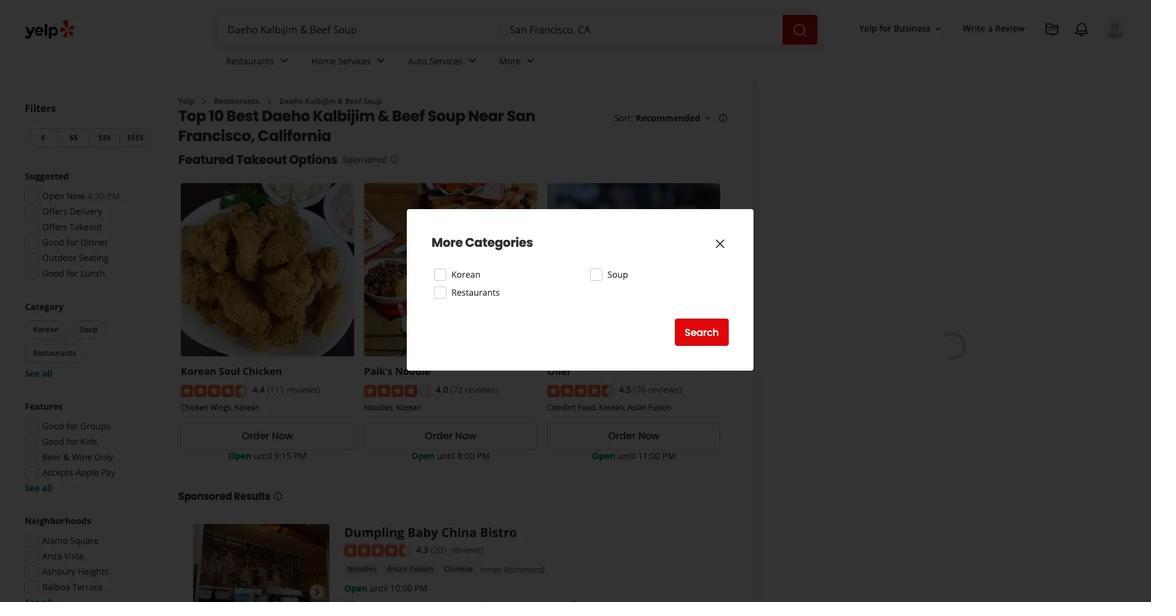 Task type: describe. For each thing, give the bounding box(es) containing it.
now up 11:00
[[638, 429, 659, 443]]

yelp for yelp link
[[178, 96, 194, 107]]

daeho kalbijim & beef soup link
[[279, 96, 382, 107]]

close image
[[713, 236, 728, 251]]

4.3 (201 reviews)
[[416, 544, 484, 556]]

sponsored for sponsored results
[[178, 490, 232, 504]]

accepts
[[42, 467, 73, 479]]

kalbijim down home
[[305, 96, 335, 107]]

noodle
[[395, 365, 430, 378]]

see all button for category
[[25, 368, 53, 380]]

0 vertical spatial restaurants link
[[216, 45, 301, 80]]

24 chevron down v2 image for more
[[523, 54, 538, 68]]

yelp link
[[178, 96, 194, 107]]

sponsored results
[[178, 490, 270, 504]]

inner
[[480, 564, 502, 576]]

results
[[234, 490, 270, 504]]

user actions element
[[849, 15, 1144, 92]]

previous image
[[198, 585, 213, 600]]

chinese
[[444, 564, 473, 575]]

category
[[25, 301, 64, 313]]

16 chevron right v2 image for restaurants
[[199, 96, 209, 106]]

asian fusion link
[[384, 563, 436, 576]]

offers for offers takeout
[[42, 221, 67, 233]]

write a review
[[963, 23, 1025, 34]]

16 chevron right v2 image for daeho kalbijim & beef soup
[[264, 96, 274, 106]]

pm for ollei
[[662, 450, 675, 462]]

open inside group
[[42, 190, 64, 202]]

for for lunch
[[66, 267, 78, 279]]

open until 9:15 pm
[[228, 450, 307, 462]]

home services link
[[301, 45, 398, 80]]

restaurants button
[[25, 344, 84, 363]]

16 info v2 image for featured takeout options
[[389, 155, 399, 165]]

dumpling baby china bistro link
[[344, 524, 517, 541]]

heights
[[78, 566, 109, 578]]

baby
[[407, 524, 438, 541]]

square
[[70, 535, 99, 547]]

ashbury heights
[[42, 566, 109, 578]]

korean soul chicken link
[[181, 365, 282, 378]]

comfort food, korean, asian fusion
[[547, 402, 671, 413]]

(72
[[450, 384, 463, 396]]

4.5 (76 reviews)
[[619, 384, 681, 396]]

home
[[311, 55, 336, 67]]

sponsored for sponsored
[[342, 154, 387, 166]]

offers takeout
[[42, 221, 102, 233]]

open until 8:00 pm
[[411, 450, 490, 462]]

16 vegetarian v2 image
[[476, 601, 486, 602]]

daeho inside top 10 best daeho kalbijim & beef soup near san francisco, california
[[262, 106, 310, 127]]

more categories
[[432, 234, 533, 251]]

only
[[94, 451, 113, 463]]

for for business
[[879, 23, 892, 34]]

good for dinner
[[42, 237, 108, 248]]

inner richmond
[[480, 564, 545, 576]]

open until 10:00 pm
[[344, 583, 428, 594]]

open for ollei
[[592, 450, 615, 462]]

1 vertical spatial chicken
[[181, 402, 208, 413]]

wings,
[[210, 402, 233, 413]]

korean button
[[25, 321, 67, 339]]

good for good for kids
[[42, 436, 64, 448]]

terrace
[[72, 581, 103, 593]]

until for paik's noodle
[[437, 450, 455, 462]]

francisco,
[[178, 126, 255, 146]]

4:30
[[87, 190, 105, 202]]

yelp for yelp for business
[[859, 23, 877, 34]]

noodles button
[[344, 563, 380, 576]]

offers for offers delivery
[[42, 206, 67, 217]]

10
[[209, 106, 224, 127]]

korean inside noodles, korean order now
[[396, 402, 421, 413]]

beef inside top 10 best daeho kalbijim & beef soup near san francisco, california
[[392, 106, 425, 127]]

see all button for features
[[25, 482, 53, 494]]

open until 11:00 pm
[[592, 450, 675, 462]]

korean up 4.4 star rating image
[[181, 365, 216, 378]]

noodles, korean order now
[[364, 402, 476, 443]]

1 horizontal spatial &
[[337, 96, 343, 107]]

categories
[[465, 234, 533, 251]]

business
[[894, 23, 931, 34]]

10:00
[[390, 583, 412, 594]]

top 10 best daeho kalbijim & beef soup near san francisco, california
[[178, 106, 535, 146]]

featured takeout options
[[178, 151, 337, 169]]

projects image
[[1045, 22, 1059, 37]]

balboa
[[42, 581, 70, 593]]

pm right 4:30
[[107, 190, 120, 202]]

16 chevron down v2 image
[[933, 24, 943, 34]]

auto
[[408, 55, 427, 67]]

auto services link
[[398, 45, 489, 80]]

4.4 star rating image
[[181, 385, 248, 397]]

anza
[[42, 550, 62, 562]]

reviews) for paik's noodle
[[465, 384, 498, 396]]

chinese link
[[441, 563, 475, 576]]

(76
[[634, 384, 646, 396]]

noodles
[[347, 564, 377, 575]]

all for features
[[42, 482, 53, 494]]

4.4
[[253, 384, 265, 396]]

korean,
[[599, 402, 626, 413]]

write
[[963, 23, 986, 34]]

0 vertical spatial chicken
[[243, 365, 282, 378]]

top
[[178, 106, 206, 127]]

vista
[[64, 550, 83, 562]]

& inside group
[[63, 451, 70, 463]]

dumpling baby china bistro
[[344, 524, 517, 541]]

review
[[995, 23, 1025, 34]]

order for korean soul chicken
[[242, 429, 269, 443]]

auto services
[[408, 55, 462, 67]]

comfort
[[547, 402, 576, 413]]

open for korean soul chicken
[[228, 450, 252, 462]]

fusion inside button
[[409, 564, 434, 575]]

features
[[25, 401, 63, 412]]

slideshow element
[[193, 524, 329, 602]]

balboa terrace
[[42, 581, 103, 593]]

pay
[[101, 467, 115, 479]]

more for more categories
[[432, 234, 463, 251]]

pm for korean soul chicken
[[294, 450, 307, 462]]

best
[[227, 106, 259, 127]]

(111
[[267, 384, 285, 396]]

16 info v2 image
[[273, 491, 283, 501]]

more for more
[[499, 55, 521, 67]]

soul
[[219, 365, 240, 378]]

3 order now link from the left
[[547, 423, 720, 450]]

takeout for featured
[[236, 151, 287, 169]]

open now 4:30 pm
[[42, 190, 120, 202]]

for for kids
[[66, 436, 78, 448]]

restaurants up francisco,
[[214, 96, 259, 107]]

yelp for business button
[[854, 18, 948, 40]]

(201
[[431, 544, 448, 556]]

good for kids
[[42, 436, 97, 448]]

$$$
[[98, 133, 111, 143]]

4.4 (111 reviews)
[[253, 384, 320, 396]]

see for features
[[25, 482, 40, 494]]

now inside noodles, korean order now
[[455, 429, 476, 443]]

order now link for noodle
[[364, 423, 537, 450]]

11:00
[[638, 450, 660, 462]]

order now for ollei
[[608, 429, 659, 443]]

search button
[[675, 319, 729, 346]]

see all for category
[[25, 368, 53, 380]]

near
[[468, 106, 504, 127]]



Task type: locate. For each thing, give the bounding box(es) containing it.
open
[[42, 190, 64, 202], [228, 450, 252, 462], [411, 450, 435, 462], [592, 450, 615, 462], [344, 583, 367, 594]]

yelp for business
[[859, 23, 931, 34]]

asian
[[628, 402, 646, 413], [387, 564, 407, 575]]

1 see from the top
[[25, 368, 40, 380]]

restaurants link up best
[[216, 45, 301, 80]]

$$$ button
[[89, 128, 120, 147]]

1 order now link from the left
[[181, 423, 354, 450]]

daeho up california
[[279, 96, 303, 107]]

for down the good for groups
[[66, 436, 78, 448]]

16 info v2 image for top 10 best daeho kalbijim & beef soup near san francisco, california
[[718, 113, 728, 123]]

restaurants inside business categories element
[[226, 55, 274, 67]]

group containing category
[[22, 301, 154, 380]]

order up open until 8:00 pm
[[425, 429, 453, 443]]

see all down accepts
[[25, 482, 53, 494]]

paik's
[[364, 365, 392, 378]]

order now link down "(111"
[[181, 423, 354, 450]]

soup inside more categories dialog
[[607, 269, 628, 280]]

more categories dialog
[[0, 0, 1151, 602]]

pm right the 9:15
[[294, 450, 307, 462]]

open up results
[[228, 450, 252, 462]]

order up open until 9:15 pm
[[242, 429, 269, 443]]

1 horizontal spatial sponsored
[[342, 154, 387, 166]]

pm right 10:00
[[414, 583, 428, 594]]

group containing neighborhoods
[[21, 515, 154, 602]]

1 vertical spatial restaurants link
[[214, 96, 259, 107]]

soup inside top 10 best daeho kalbijim & beef soup near san francisco, california
[[427, 106, 465, 127]]

now up '8:00'
[[455, 429, 476, 443]]

2 see from the top
[[25, 482, 40, 494]]

good down outdoor
[[42, 267, 64, 279]]

see up neighborhoods
[[25, 482, 40, 494]]

kalbijim
[[305, 96, 335, 107], [313, 106, 375, 127]]

0 horizontal spatial order now link
[[181, 423, 354, 450]]

1 horizontal spatial 16 info v2 image
[[718, 113, 728, 123]]

1 good from the top
[[42, 237, 64, 248]]

ollei link
[[547, 365, 570, 378]]

offers up offers takeout
[[42, 206, 67, 217]]

0 horizontal spatial chicken
[[181, 402, 208, 413]]

fusion down "4.3"
[[409, 564, 434, 575]]

see all button
[[25, 368, 53, 380], [25, 482, 53, 494]]

neighborhoods
[[25, 515, 91, 527]]

2 order now from the left
[[608, 429, 659, 443]]

home services
[[311, 55, 371, 67]]

reviews) for korean soul chicken
[[287, 384, 320, 396]]

$
[[41, 133, 45, 143]]

for for dinner
[[66, 237, 78, 248]]

1 vertical spatial yelp
[[178, 96, 194, 107]]

until left the 9:15
[[254, 450, 272, 462]]

24 chevron down v2 image up the san
[[523, 54, 538, 68]]

16 chevron right v2 image right best
[[264, 96, 274, 106]]

offers down offers delivery
[[42, 221, 67, 233]]

1 vertical spatial all
[[42, 482, 53, 494]]

& inside top 10 best daeho kalbijim & beef soup near san francisco, california
[[378, 106, 389, 127]]

offers delivery
[[42, 206, 102, 217]]

0 horizontal spatial 16 info v2 image
[[389, 155, 399, 165]]

0 horizontal spatial 24 chevron down v2 image
[[277, 54, 291, 68]]

dinner
[[80, 237, 108, 248]]

asian down (76
[[628, 402, 646, 413]]

1 horizontal spatial more
[[499, 55, 521, 67]]

0 horizontal spatial more
[[432, 234, 463, 251]]

see for category
[[25, 368, 40, 380]]

16 family owned v2 image
[[344, 601, 354, 602]]

more inside more categories dialog
[[432, 234, 463, 251]]

paik's noodle link
[[364, 365, 430, 378]]

takeout
[[236, 151, 287, 169], [70, 221, 102, 233]]

4.3 star rating image
[[344, 545, 411, 557]]

24 chevron down v2 image inside restaurants link
[[277, 54, 291, 68]]

yelp left business
[[859, 23, 877, 34]]

good for good for groups
[[42, 420, 64, 432]]

reviews) right (76
[[648, 384, 681, 396]]

4.5 star rating image
[[547, 385, 614, 397]]

dumpling
[[344, 524, 404, 541]]

asian up 10:00
[[387, 564, 407, 575]]

alamo square
[[42, 535, 99, 547]]

now up offers delivery
[[67, 190, 85, 202]]

takeout down california
[[236, 151, 287, 169]]

kids
[[80, 436, 97, 448]]

2 order from the left
[[425, 429, 453, 443]]

reviews) down china
[[450, 544, 484, 556]]

beef down auto
[[392, 106, 425, 127]]

1 vertical spatial see all button
[[25, 482, 53, 494]]

2 horizontal spatial 24 chevron down v2 image
[[523, 54, 538, 68]]

0 horizontal spatial 16 chevron right v2 image
[[199, 96, 209, 106]]

good up outdoor
[[42, 237, 64, 248]]

order for ollei
[[608, 429, 636, 443]]

reviews) right (72
[[465, 384, 498, 396]]

2 offers from the top
[[42, 221, 67, 233]]

reviews)
[[287, 384, 320, 396], [465, 384, 498, 396], [648, 384, 681, 396], [450, 544, 484, 556]]

until for ollei
[[618, 450, 636, 462]]

3 24 chevron down v2 image from the left
[[523, 54, 538, 68]]

yelp left "10"
[[178, 96, 194, 107]]

richmond
[[504, 564, 545, 576]]

yelp
[[859, 23, 877, 34], [178, 96, 194, 107]]

2 horizontal spatial &
[[378, 106, 389, 127]]

1 offers from the top
[[42, 206, 67, 217]]

fusion down 4.5 (76 reviews)
[[648, 402, 671, 413]]

more link
[[489, 45, 548, 80]]

2 horizontal spatial order
[[608, 429, 636, 443]]

1 horizontal spatial 16 chevron right v2 image
[[264, 96, 274, 106]]

see down restaurants "button"
[[25, 368, 40, 380]]

sponsored down top 10 best daeho kalbijim & beef soup near san francisco, california
[[342, 154, 387, 166]]

anza vista
[[42, 550, 83, 562]]

all for category
[[42, 368, 53, 380]]

0 vertical spatial 16 info v2 image
[[718, 113, 728, 123]]

services
[[338, 55, 371, 67], [429, 55, 462, 67]]

1 horizontal spatial 24 chevron down v2 image
[[373, 54, 388, 68]]

pm right '8:00'
[[477, 450, 490, 462]]

see all for features
[[25, 482, 53, 494]]

delivery
[[70, 206, 102, 217]]

2 services from the left
[[429, 55, 462, 67]]

open for paik's noodle
[[411, 450, 435, 462]]

0 horizontal spatial yelp
[[178, 96, 194, 107]]

open down noodles, korean order now
[[411, 450, 435, 462]]

services right home
[[338, 55, 371, 67]]

soup
[[363, 96, 382, 107], [427, 106, 465, 127], [607, 269, 628, 280], [80, 324, 98, 335]]

1 16 chevron right v2 image from the left
[[199, 96, 209, 106]]

4.5
[[619, 384, 631, 396]]

1 vertical spatial see
[[25, 482, 40, 494]]

1 services from the left
[[338, 55, 371, 67]]

kalbijim up options on the top left of the page
[[313, 106, 375, 127]]

soup inside 'button'
[[80, 324, 98, 335]]

paik's noodle
[[364, 365, 430, 378]]

8:00
[[457, 450, 474, 462]]

24 chevron down v2 image inside home services link
[[373, 54, 388, 68]]

1 all from the top
[[42, 368, 53, 380]]

restaurants inside more categories dialog
[[451, 287, 500, 298]]

see all down restaurants "button"
[[25, 368, 53, 380]]

24 chevron down v2 image left home
[[277, 54, 291, 68]]

2 see all button from the top
[[25, 482, 53, 494]]

takeout inside group
[[70, 221, 102, 233]]

9:15
[[274, 450, 291, 462]]

0 vertical spatial see
[[25, 368, 40, 380]]

order now link for soul
[[181, 423, 354, 450]]

featured
[[178, 151, 234, 169]]

korean soul chicken
[[181, 365, 282, 378]]

korean down the '4 star rating' image
[[396, 402, 421, 413]]

write a review link
[[958, 18, 1030, 40]]

noodles,
[[364, 402, 395, 413]]

services left 24 chevron down v2 image
[[429, 55, 462, 67]]

more
[[499, 55, 521, 67], [432, 234, 463, 251]]

suggested
[[25, 170, 69, 182]]

1 vertical spatial takeout
[[70, 221, 102, 233]]

search image
[[792, 23, 807, 38]]

until left 10:00
[[370, 583, 388, 594]]

1 horizontal spatial yelp
[[859, 23, 877, 34]]

24 chevron down v2 image
[[277, 54, 291, 68], [373, 54, 388, 68], [523, 54, 538, 68]]

restaurants up best
[[226, 55, 274, 67]]

open up "16 family owned v2" image
[[344, 583, 367, 594]]

0 horizontal spatial fusion
[[409, 564, 434, 575]]

0 vertical spatial takeout
[[236, 151, 287, 169]]

china
[[441, 524, 477, 541]]

good for good for lunch
[[42, 267, 64, 279]]

until left 11:00
[[618, 450, 636, 462]]

4 good from the top
[[42, 436, 64, 448]]

2 order now link from the left
[[364, 423, 537, 450]]

1 see all button from the top
[[25, 368, 53, 380]]

24 chevron down v2 image for home services
[[373, 54, 388, 68]]

pm for paik's noodle
[[477, 450, 490, 462]]

see all button down restaurants "button"
[[25, 368, 53, 380]]

3 good from the top
[[42, 420, 64, 432]]

more inside more link
[[499, 55, 521, 67]]

None search field
[[218, 15, 819, 45]]

1 horizontal spatial order now link
[[364, 423, 537, 450]]

next image
[[310, 585, 324, 600]]

for up "good for kids" on the bottom left
[[66, 420, 78, 432]]

chicken
[[243, 365, 282, 378], [181, 402, 208, 413]]

order inside noodles, korean order now
[[425, 429, 453, 443]]

1 horizontal spatial asian
[[628, 402, 646, 413]]

restaurants down more categories
[[451, 287, 500, 298]]

0 vertical spatial fusion
[[648, 402, 671, 413]]

options
[[289, 151, 337, 169]]

order now link down (72
[[364, 423, 537, 450]]

1 horizontal spatial order
[[425, 429, 453, 443]]

sort:
[[614, 112, 633, 124]]

restaurants
[[226, 55, 274, 67], [214, 96, 259, 107], [451, 287, 500, 298], [33, 348, 76, 359]]

yelp inside button
[[859, 23, 877, 34]]

asian fusion
[[387, 564, 434, 575]]

until
[[254, 450, 272, 462], [437, 450, 455, 462], [618, 450, 636, 462], [370, 583, 388, 594]]

more left categories
[[432, 234, 463, 251]]

notifications image
[[1074, 22, 1089, 37]]

0 horizontal spatial takeout
[[70, 221, 102, 233]]

reviews) for ollei
[[648, 384, 681, 396]]

1 horizontal spatial chicken
[[243, 365, 282, 378]]

seating
[[79, 252, 109, 264]]

order now
[[242, 429, 293, 443], [608, 429, 659, 443]]

ashbury
[[42, 566, 76, 578]]

1 vertical spatial sponsored
[[178, 490, 232, 504]]

24 chevron down v2 image left auto
[[373, 54, 388, 68]]

chicken down 4.4 star rating image
[[181, 402, 208, 413]]

business categories element
[[216, 45, 1126, 80]]

for left business
[[879, 23, 892, 34]]

2 good from the top
[[42, 267, 64, 279]]

beef down home services link on the top left of page
[[345, 96, 362, 107]]

reviews) right "(111"
[[287, 384, 320, 396]]

0 horizontal spatial order
[[242, 429, 269, 443]]

dumpling baby china bistro image
[[193, 524, 329, 602]]

16 info v2 image
[[718, 113, 728, 123], [389, 155, 399, 165]]

good
[[42, 237, 64, 248], [42, 267, 64, 279], [42, 420, 64, 432], [42, 436, 64, 448]]

1 vertical spatial see all
[[25, 482, 53, 494]]

group containing features
[[21, 401, 154, 495]]

order now link
[[181, 423, 354, 450], [364, 423, 537, 450], [547, 423, 720, 450]]

accepts apple pay
[[42, 467, 115, 479]]

bistro
[[480, 524, 517, 541]]

good for lunch
[[42, 267, 105, 279]]

search
[[685, 325, 719, 340]]

1 horizontal spatial takeout
[[236, 151, 287, 169]]

24 chevron down v2 image for restaurants
[[277, 54, 291, 68]]

order
[[242, 429, 269, 443], [425, 429, 453, 443], [608, 429, 636, 443]]

until for korean soul chicken
[[254, 450, 272, 462]]

0 horizontal spatial order now
[[242, 429, 293, 443]]

korean inside button
[[33, 324, 59, 335]]

offers
[[42, 206, 67, 217], [42, 221, 67, 233]]

open down suggested
[[42, 190, 64, 202]]

beef
[[345, 96, 362, 107], [392, 106, 425, 127]]

pm right 11:00
[[662, 450, 675, 462]]

outdoor
[[42, 252, 77, 264]]

good up beer
[[42, 436, 64, 448]]

24 chevron down v2 image
[[465, 54, 480, 68]]

chicken wings, korean
[[181, 402, 260, 413]]

group containing suggested
[[21, 170, 154, 284]]

1 horizontal spatial fusion
[[648, 402, 671, 413]]

1 vertical spatial more
[[432, 234, 463, 251]]

ollei
[[547, 365, 570, 378]]

0 vertical spatial more
[[499, 55, 521, 67]]

1 vertical spatial asian
[[387, 564, 407, 575]]

$ button
[[27, 128, 58, 147]]

0 vertical spatial yelp
[[859, 23, 877, 34]]

food,
[[578, 402, 597, 413]]

korean
[[451, 269, 480, 280], [33, 324, 59, 335], [181, 365, 216, 378], [235, 402, 260, 413], [396, 402, 421, 413]]

all down accepts
[[42, 482, 53, 494]]

2 horizontal spatial order now link
[[547, 423, 720, 450]]

good for good for dinner
[[42, 237, 64, 248]]

restaurants inside "button"
[[33, 348, 76, 359]]

2 16 chevron right v2 image from the left
[[264, 96, 274, 106]]

0 vertical spatial asian
[[628, 402, 646, 413]]

order now link down korean,
[[547, 423, 720, 450]]

0 vertical spatial see all button
[[25, 368, 53, 380]]

korean down 4.4
[[235, 402, 260, 413]]

daeho right best
[[262, 106, 310, 127]]

1 vertical spatial fusion
[[409, 564, 434, 575]]

info icon image
[[569, 601, 578, 602], [569, 601, 578, 602]]

good down features
[[42, 420, 64, 432]]

sponsored left results
[[178, 490, 232, 504]]

order now up "open until 11:00 pm"
[[608, 429, 659, 443]]

restaurants link up francisco,
[[214, 96, 259, 107]]

0 horizontal spatial asian
[[387, 564, 407, 575]]

daeho kalbijim & beef soup
[[279, 96, 382, 107]]

more right 24 chevron down v2 image
[[499, 55, 521, 67]]

korean down category
[[33, 324, 59, 335]]

see
[[25, 368, 40, 380], [25, 482, 40, 494]]

4.3
[[416, 544, 428, 556]]

korean inside more categories dialog
[[451, 269, 480, 280]]

0 horizontal spatial sponsored
[[178, 490, 232, 504]]

for for groups
[[66, 420, 78, 432]]

0 horizontal spatial &
[[63, 451, 70, 463]]

1 vertical spatial offers
[[42, 221, 67, 233]]

1 order now from the left
[[242, 429, 293, 443]]

for down offers takeout
[[66, 237, 78, 248]]

24 chevron down v2 image inside more link
[[523, 54, 538, 68]]

services for auto services
[[429, 55, 462, 67]]

$$$$
[[127, 133, 144, 143]]

1 24 chevron down v2 image from the left
[[277, 54, 291, 68]]

korean down more categories
[[451, 269, 480, 280]]

services for home services
[[338, 55, 371, 67]]

2 see all from the top
[[25, 482, 53, 494]]

0 horizontal spatial beef
[[345, 96, 362, 107]]

0 vertical spatial offers
[[42, 206, 67, 217]]

0 vertical spatial sponsored
[[342, 154, 387, 166]]

for
[[879, 23, 892, 34], [66, 237, 78, 248], [66, 267, 78, 279], [66, 420, 78, 432], [66, 436, 78, 448]]

1 horizontal spatial order now
[[608, 429, 659, 443]]

sponsored
[[342, 154, 387, 166], [178, 490, 232, 504]]

2 all from the top
[[42, 482, 53, 494]]

until left '8:00'
[[437, 450, 455, 462]]

order now for korean soul chicken
[[242, 429, 293, 443]]

1 horizontal spatial beef
[[392, 106, 425, 127]]

order now up open until 9:15 pm
[[242, 429, 293, 443]]

a
[[988, 23, 993, 34]]

3 order from the left
[[608, 429, 636, 443]]

4 star rating image
[[364, 385, 431, 397]]

1 order from the left
[[242, 429, 269, 443]]

16 chevron right v2 image right yelp link
[[199, 96, 209, 106]]

1 horizontal spatial services
[[429, 55, 462, 67]]

takeout down delivery
[[70, 221, 102, 233]]

all down restaurants "button"
[[42, 368, 53, 380]]

&
[[337, 96, 343, 107], [378, 106, 389, 127], [63, 451, 70, 463]]

16 chevron right v2 image
[[199, 96, 209, 106], [264, 96, 274, 106]]

1 see all from the top
[[25, 368, 53, 380]]

1 vertical spatial 16 info v2 image
[[389, 155, 399, 165]]

kalbijim inside top 10 best daeho kalbijim & beef soup near san francisco, california
[[313, 106, 375, 127]]

chicken up 4.4
[[243, 365, 282, 378]]

0 horizontal spatial services
[[338, 55, 371, 67]]

takeout for offers
[[70, 221, 102, 233]]

group
[[21, 170, 154, 284], [22, 301, 154, 380], [21, 401, 154, 495], [21, 515, 154, 602]]

for down outdoor seating
[[66, 267, 78, 279]]

now up the 9:15
[[272, 429, 293, 443]]

restaurants down korean button
[[33, 348, 76, 359]]

soup button
[[72, 321, 106, 339]]

$$ button
[[58, 128, 89, 147]]

2 24 chevron down v2 image from the left
[[373, 54, 388, 68]]

open left 11:00
[[592, 450, 615, 462]]

for inside button
[[879, 23, 892, 34]]

asian inside button
[[387, 564, 407, 575]]

0 vertical spatial all
[[42, 368, 53, 380]]

see all button down accepts
[[25, 482, 53, 494]]

4.0 (72 reviews)
[[436, 384, 498, 396]]

now inside group
[[67, 190, 85, 202]]

order up "open until 11:00 pm"
[[608, 429, 636, 443]]

0 vertical spatial see all
[[25, 368, 53, 380]]



Task type: vqa. For each thing, say whether or not it's contained in the screenshot.
the leftmost the map
no



